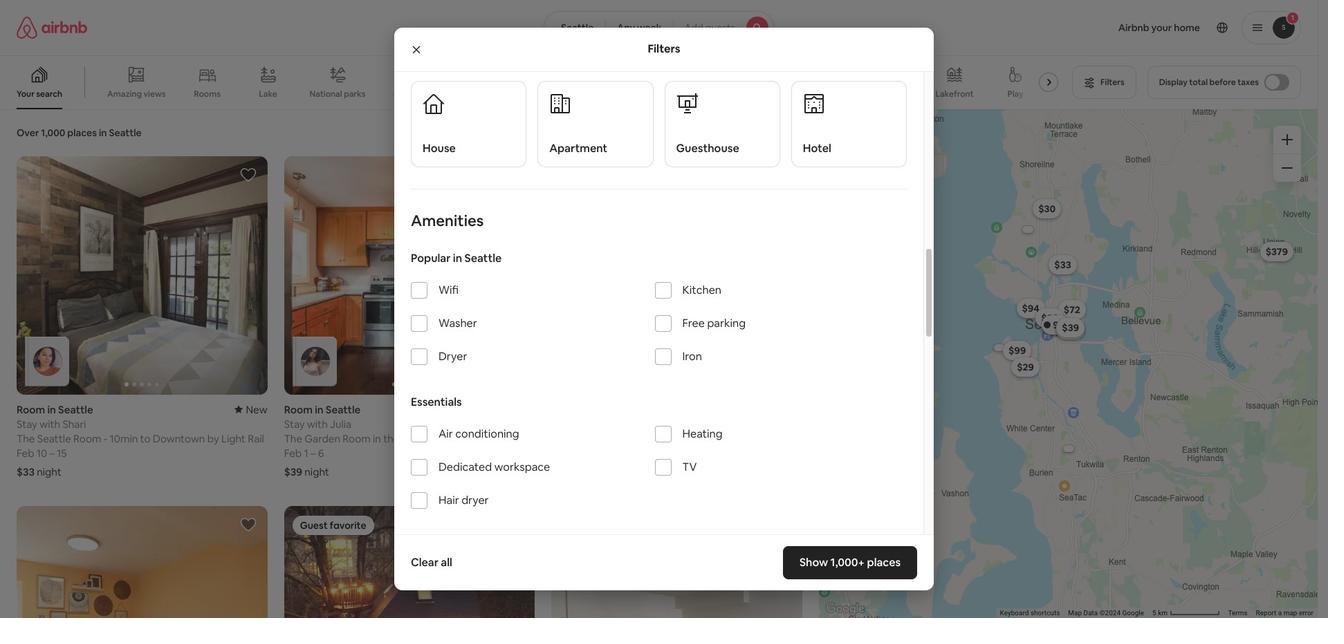 Task type: vqa. For each thing, say whether or not it's contained in the screenshot.
group
yes



Task type: describe. For each thing, give the bounding box(es) containing it.
filters
[[648, 42, 681, 56]]

room up 10
[[17, 403, 45, 416]]

$30 button
[[1033, 199, 1061, 219]]

room up garden
[[284, 403, 313, 416]]

conditioning
[[455, 427, 519, 442]]

dedicated workspace
[[439, 460, 550, 475]]

taxes
[[1238, 77, 1259, 88]]

national parks
[[310, 88, 366, 99]]

6
[[318, 447, 324, 460]]

new
[[246, 403, 268, 416]]

$72 button
[[1058, 300, 1086, 319]]

over 1,000 places in seattle
[[17, 127, 142, 139]]

apartment button
[[538, 81, 653, 168]]

for
[[709, 418, 723, 431]]

- inside stay with eric and olga · hosting for 7 years blue house - butterfly room
[[607, 432, 611, 445]]

dryer
[[439, 350, 467, 364]]

lakefront
[[936, 89, 974, 100]]

add to wishlist: room in seattle image
[[240, 167, 256, 183]]

butterfly
[[613, 432, 655, 445]]

zoom in image
[[1282, 134, 1293, 145]]

shortcuts
[[1031, 610, 1060, 617]]

0 vertical spatial $33 button
[[1049, 255, 1077, 274]]

places for 1,000
[[67, 127, 97, 139]]

show 1,000+ places link
[[783, 547, 917, 580]]

room in seattle stay with shari the seattle room - 10min to downtown by light rail feb 10 – 15 $33 night
[[17, 403, 264, 478]]

night inside room in seattle stay with shari the seattle room - 10min to downtown by light rail feb 10 – 15 $33 night
[[37, 465, 61, 478]]

group containing amazing views
[[0, 55, 1064, 109]]

$94
[[1022, 302, 1039, 315]]

0 vertical spatial $33
[[1054, 258, 1071, 271]]

blue
[[552, 432, 572, 445]]

display
[[1159, 77, 1188, 88]]

group containing house
[[411, 46, 907, 168]]

views
[[144, 88, 166, 99]]

10
[[37, 447, 47, 460]]

·
[[664, 418, 667, 431]]

1 vertical spatial $33
[[1062, 324, 1079, 336]]

national
[[310, 88, 342, 99]]

free
[[683, 316, 705, 331]]

km
[[1158, 610, 1168, 617]]

– inside room in seattle stay with shari the seattle room - 10min to downtown by light rail feb 10 – 15 $33 night
[[49, 447, 55, 460]]

kitchen
[[683, 283, 722, 298]]

seattle inside seattle button
[[561, 21, 594, 34]]

google
[[1123, 610, 1144, 617]]

light
[[221, 432, 246, 445]]

0 horizontal spatial add to wishlist: room in seattle image
[[240, 517, 256, 533]]

$30
[[1038, 203, 1056, 215]]

clear
[[411, 556, 439, 570]]

olga
[[640, 418, 662, 431]]

years
[[733, 418, 758, 431]]

hotel button
[[791, 81, 907, 168]]

wifi
[[439, 283, 459, 298]]

shari
[[63, 418, 86, 431]]

add guests
[[685, 21, 735, 34]]

kitchens
[[744, 89, 777, 100]]

room inside stay with eric and olga · hosting for 7 years blue house - butterfly room
[[657, 432, 685, 445]]

add to wishlist: room in seattle image for stay with julia
[[507, 167, 524, 183]]

add to wishlist: room in seattle image for blue house - butterfly room
[[775, 167, 792, 183]]

amazing
[[107, 88, 142, 99]]

the for garden
[[284, 432, 302, 445]]

rooms
[[194, 89, 221, 100]]

parking
[[707, 316, 746, 331]]

keyboard
[[1000, 610, 1029, 617]]

profile element
[[791, 0, 1301, 55]]

report a map error link
[[1256, 610, 1314, 617]]

search
[[36, 89, 62, 100]]

hair dryer
[[439, 493, 489, 508]]

amazing views
[[107, 88, 166, 99]]

countryside
[[799, 89, 847, 100]]

guesthouse button
[[665, 81, 780, 168]]

guests
[[706, 21, 735, 34]]

places for 1,000+
[[867, 556, 901, 570]]

with for julia
[[307, 418, 328, 431]]

$379 button
[[1260, 242, 1293, 262]]

hosting
[[669, 418, 706, 431]]

$88
[[1041, 312, 1059, 324]]

$74 button
[[1042, 315, 1070, 335]]

1 vertical spatial $33 button
[[1056, 320, 1084, 340]]

washer
[[439, 316, 477, 331]]

guesthouse
[[676, 141, 739, 156]]

add
[[685, 21, 703, 34]]

beachfront
[[870, 89, 913, 100]]

stay inside stay with eric and olga · hosting for 7 years blue house - butterfly room
[[552, 418, 572, 431]]

room in seattle stay with julia the garden room in the central district feb 1 – 6 $39 night
[[284, 403, 474, 478]]

terms link
[[1228, 610, 1248, 617]]

clear all
[[411, 556, 452, 570]]

5 km
[[1153, 610, 1170, 617]]

air
[[439, 427, 453, 442]]

room down julia
[[343, 432, 371, 445]]

$29 button
[[1011, 358, 1039, 377]]

amenities
[[411, 211, 484, 231]]

©2024
[[1100, 610, 1121, 617]]

the for seattle
[[17, 432, 35, 445]]

$94 button
[[1016, 299, 1045, 318]]

clear all button
[[404, 549, 459, 577]]

chef's kitchens
[[717, 89, 777, 100]]

$99 $94
[[1008, 302, 1039, 357]]



Task type: locate. For each thing, give the bounding box(es) containing it.
- down eric
[[607, 432, 611, 445]]

1 the from the left
[[17, 432, 35, 445]]

0 horizontal spatial -
[[104, 432, 107, 445]]

stay up 10
[[17, 418, 37, 431]]

seattle up 15
[[37, 432, 71, 445]]

1 vertical spatial $99
[[1008, 344, 1026, 357]]

map data ©2024 google
[[1068, 610, 1144, 617]]

feb inside room in seattle stay with shari the seattle room - 10min to downtown by light rail feb 10 – 15 $33 night
[[17, 447, 34, 460]]

0 vertical spatial places
[[67, 127, 97, 139]]

popular
[[411, 251, 451, 266]]

error
[[1299, 610, 1314, 617]]

apartment
[[550, 141, 608, 156]]

- inside room in seattle stay with shari the seattle room - 10min to downtown by light rail feb 10 – 15 $33 night
[[104, 432, 107, 445]]

the inside room in seattle stay with julia the garden room in the central district feb 1 – 6 $39 night
[[284, 432, 302, 445]]

2 vertical spatial $33
[[17, 465, 35, 478]]

rail
[[248, 432, 264, 445]]

$29
[[1017, 361, 1034, 374]]

julia
[[330, 418, 352, 431]]

2 horizontal spatial add to wishlist: room in seattle image
[[775, 167, 792, 183]]

3 stay from the left
[[552, 418, 572, 431]]

0 horizontal spatial night
[[37, 465, 61, 478]]

stay up blue
[[552, 418, 572, 431]]

1,000+
[[830, 556, 865, 570]]

central
[[402, 432, 437, 445]]

1 - from the left
[[104, 432, 107, 445]]

feb inside room in seattle stay with julia the garden room in the central district feb 1 – 6 $39 night
[[284, 447, 302, 460]]

night down 10
[[37, 465, 61, 478]]

$33 button down $72 button
[[1056, 320, 1084, 340]]

night
[[37, 465, 61, 478], [305, 465, 329, 478]]

seattle left any in the left top of the page
[[561, 21, 594, 34]]

cabins
[[394, 89, 421, 100]]

filters dialog
[[394, 24, 934, 619]]

1 horizontal spatial with
[[307, 418, 328, 431]]

seattle button
[[544, 11, 606, 44]]

2 the from the left
[[284, 432, 302, 445]]

1 horizontal spatial –
[[311, 447, 316, 460]]

$74
[[1048, 319, 1064, 331]]

room
[[17, 403, 45, 416], [284, 403, 313, 416], [73, 432, 101, 445], [343, 432, 371, 445], [657, 432, 685, 445]]

1 horizontal spatial the
[[284, 432, 302, 445]]

1 vertical spatial places
[[867, 556, 901, 570]]

$39 inside $39 button
[[1062, 321, 1079, 334]]

1 horizontal spatial $99 button
[[1042, 316, 1070, 335]]

play
[[1008, 89, 1024, 100]]

seattle down amazing
[[109, 127, 142, 139]]

with inside room in seattle stay with shari the seattle room - 10min to downtown by light rail feb 10 – 15 $33 night
[[40, 418, 60, 431]]

$33 button
[[1049, 255, 1077, 274], [1056, 320, 1084, 340]]

7
[[725, 418, 731, 431]]

stay inside room in seattle stay with julia the garden room in the central district feb 1 – 6 $39 night
[[284, 418, 305, 431]]

feb left 10
[[17, 447, 34, 460]]

2 horizontal spatial with
[[575, 418, 595, 431]]

– inside room in seattle stay with julia the garden room in the central district feb 1 – 6 $39 night
[[311, 447, 316, 460]]

places right 1,000
[[67, 127, 97, 139]]

night down 6
[[305, 465, 329, 478]]

google image
[[823, 601, 868, 619]]

2 - from the left
[[607, 432, 611, 445]]

keyboard shortcuts
[[1000, 610, 1060, 617]]

10min
[[110, 432, 138, 445]]

seattle up julia
[[326, 403, 361, 416]]

0 horizontal spatial $99
[[1008, 344, 1026, 357]]

free parking
[[683, 316, 746, 331]]

1 vertical spatial house
[[574, 432, 605, 445]]

house inside "house" "button"
[[423, 141, 456, 156]]

hotel
[[803, 141, 832, 156]]

before
[[1210, 77, 1236, 88]]

new place to stay image
[[235, 403, 268, 416]]

report a map error
[[1256, 610, 1314, 617]]

1 horizontal spatial add to wishlist: room in seattle image
[[507, 167, 524, 183]]

0 horizontal spatial $39
[[284, 465, 302, 478]]

zoom out image
[[1282, 163, 1293, 174]]

0 horizontal spatial places
[[67, 127, 97, 139]]

with up garden
[[307, 418, 328, 431]]

with left shari
[[40, 418, 60, 431]]

tiny homes
[[650, 89, 695, 100]]

$99 for $99 $94
[[1008, 344, 1026, 357]]

stay for garden
[[284, 418, 305, 431]]

None search field
[[544, 11, 774, 44]]

tiny
[[650, 89, 667, 100]]

your
[[17, 89, 34, 100]]

0 horizontal spatial stay
[[17, 418, 37, 431]]

night inside room in seattle stay with julia the garden room in the central district feb 1 – 6 $39 night
[[305, 465, 329, 478]]

feb
[[17, 447, 34, 460], [284, 447, 302, 460]]

places
[[67, 127, 97, 139], [867, 556, 901, 570]]

1 horizontal spatial -
[[607, 432, 611, 445]]

0 horizontal spatial $99 button
[[1003, 341, 1032, 360]]

garden
[[305, 432, 340, 445]]

$99 inside $99 $94
[[1008, 344, 1026, 357]]

0 horizontal spatial with
[[40, 418, 60, 431]]

data
[[1084, 610, 1098, 617]]

$33
[[1054, 258, 1071, 271], [1062, 324, 1079, 336], [17, 465, 35, 478]]

in inside amenities group
[[453, 251, 462, 266]]

display total before taxes
[[1159, 77, 1259, 88]]

total
[[1190, 77, 1208, 88]]

with inside stay with eric and olga · hosting for 7 years blue house - butterfly room
[[575, 418, 595, 431]]

2 – from the left
[[311, 447, 316, 460]]

–
[[49, 447, 55, 460], [311, 447, 316, 460]]

keyboard shortcuts button
[[1000, 609, 1060, 619]]

house button
[[411, 81, 527, 168]]

1 with from the left
[[40, 418, 60, 431]]

1 stay from the left
[[17, 418, 37, 431]]

1 vertical spatial $99 button
[[1003, 341, 1032, 360]]

2 horizontal spatial stay
[[552, 418, 572, 431]]

$39 inside room in seattle stay with julia the garden room in the central district feb 1 – 6 $39 night
[[284, 465, 302, 478]]

0 horizontal spatial the
[[17, 432, 35, 445]]

1 horizontal spatial places
[[867, 556, 901, 570]]

seattle inside room in seattle stay with julia the garden room in the central district feb 1 – 6 $39 night
[[326, 403, 361, 416]]

15
[[57, 447, 67, 460]]

stay with eric and olga · hosting for 7 years blue house - butterfly room
[[552, 418, 758, 445]]

1 feb from the left
[[17, 447, 34, 460]]

eric
[[598, 418, 615, 431]]

1 horizontal spatial night
[[305, 465, 329, 478]]

$39
[[1062, 321, 1079, 334], [284, 465, 302, 478], [552, 465, 570, 478]]

the location you searched image
[[1041, 320, 1053, 331]]

places right 1,000+
[[867, 556, 901, 570]]

1 horizontal spatial feb
[[284, 447, 302, 460]]

room down ·
[[657, 432, 685, 445]]

0 horizontal spatial house
[[423, 141, 456, 156]]

seattle down amenities
[[465, 251, 502, 266]]

district
[[439, 432, 474, 445]]

2 stay from the left
[[284, 418, 305, 431]]

2 horizontal spatial $39
[[1062, 321, 1079, 334]]

add to wishlist: room in seattle image
[[507, 167, 524, 183], [775, 167, 792, 183], [240, 517, 256, 533]]

air conditioning
[[439, 427, 519, 442]]

the
[[17, 432, 35, 445], [284, 432, 302, 445]]

all
[[441, 556, 452, 570]]

places inside filters dialog
[[867, 556, 901, 570]]

$88 $74
[[1041, 312, 1064, 331]]

0 horizontal spatial feb
[[17, 447, 34, 460]]

in inside room in seattle stay with shari the seattle room - 10min to downtown by light rail feb 10 – 15 $33 night
[[47, 403, 56, 416]]

$33 button up "$72"
[[1049, 255, 1077, 274]]

homes
[[668, 89, 695, 100]]

– right 1 on the left of page
[[311, 447, 316, 460]]

house
[[423, 141, 456, 156], [574, 432, 605, 445]]

– left 15
[[49, 447, 55, 460]]

seattle inside amenities group
[[465, 251, 502, 266]]

2 with from the left
[[307, 418, 328, 431]]

$39 button
[[1056, 318, 1085, 337]]

0 horizontal spatial –
[[49, 447, 55, 460]]

1 horizontal spatial $39
[[552, 465, 570, 478]]

feb left 1 on the left of page
[[284, 447, 302, 460]]

house inside stay with eric and olga · hosting for 7 years blue house - butterfly room
[[574, 432, 605, 445]]

$33 inside room in seattle stay with shari the seattle room - 10min to downtown by light rail feb 10 – 15 $33 night
[[17, 465, 35, 478]]

$379
[[1266, 246, 1288, 258]]

1 horizontal spatial $99
[[1047, 319, 1065, 331]]

amenities group
[[411, 211, 907, 619]]

$99 inside button
[[1047, 319, 1065, 331]]

1 horizontal spatial stay
[[284, 418, 305, 431]]

the
[[383, 432, 400, 445]]

$72
[[1064, 303, 1080, 316]]

chef's
[[717, 89, 742, 100]]

stay inside room in seattle stay with shari the seattle room - 10min to downtown by light rail feb 10 – 15 $33 night
[[17, 418, 37, 431]]

over
[[17, 127, 39, 139]]

with inside room in seattle stay with julia the garden room in the central district feb 1 – 6 $39 night
[[307, 418, 328, 431]]

stay for seattle
[[17, 418, 37, 431]]

0 vertical spatial house
[[423, 141, 456, 156]]

a
[[1278, 610, 1282, 617]]

map
[[1068, 610, 1082, 617]]

$99 for $99
[[1047, 319, 1065, 331]]

dedicated
[[439, 460, 492, 475]]

show
[[800, 556, 828, 570]]

essentials
[[411, 395, 462, 410]]

downtown
[[153, 432, 205, 445]]

show 1,000+ places
[[800, 556, 901, 570]]

1
[[304, 447, 308, 460]]

room down shari
[[73, 432, 101, 445]]

5
[[1153, 610, 1157, 617]]

workspace
[[495, 460, 550, 475]]

hair
[[439, 493, 459, 508]]

group
[[411, 46, 907, 168], [0, 55, 1064, 109], [17, 156, 268, 395], [284, 156, 535, 395], [552, 156, 1054, 395], [17, 506, 268, 619], [284, 506, 535, 619], [552, 506, 803, 619]]

with for shari
[[40, 418, 60, 431]]

any week button
[[605, 11, 674, 44]]

1 – from the left
[[49, 447, 55, 460]]

seattle up shari
[[58, 403, 93, 416]]

stay up 1 on the left of page
[[284, 418, 305, 431]]

add guests button
[[673, 11, 774, 44]]

the inside room in seattle stay with shari the seattle room - 10min to downtown by light rail feb 10 – 15 $33 night
[[17, 432, 35, 445]]

map
[[1284, 610, 1298, 617]]

- left 10min
[[104, 432, 107, 445]]

2 night from the left
[[305, 465, 329, 478]]

1 horizontal spatial house
[[574, 432, 605, 445]]

1 night from the left
[[37, 465, 61, 478]]

in for room in seattle stay with julia the garden room in the central district feb 1 – 6 $39 night
[[315, 403, 323, 416]]

any
[[617, 21, 635, 34]]

3 with from the left
[[575, 418, 595, 431]]

google map
showing 38 stays. region
[[819, 109, 1318, 619]]

none search field containing seattle
[[544, 11, 774, 44]]

with left eric
[[575, 418, 595, 431]]

in for popular in seattle
[[453, 251, 462, 266]]

0 vertical spatial $99 button
[[1042, 316, 1070, 335]]

and
[[618, 418, 637, 431]]

parks
[[344, 88, 366, 99]]

terms
[[1228, 610, 1248, 617]]

in for room in seattle stay with shari the seattle room - 10min to downtown by light rail feb 10 – 15 $33 night
[[47, 403, 56, 416]]

0 vertical spatial $99
[[1047, 319, 1065, 331]]

2 feb from the left
[[284, 447, 302, 460]]



